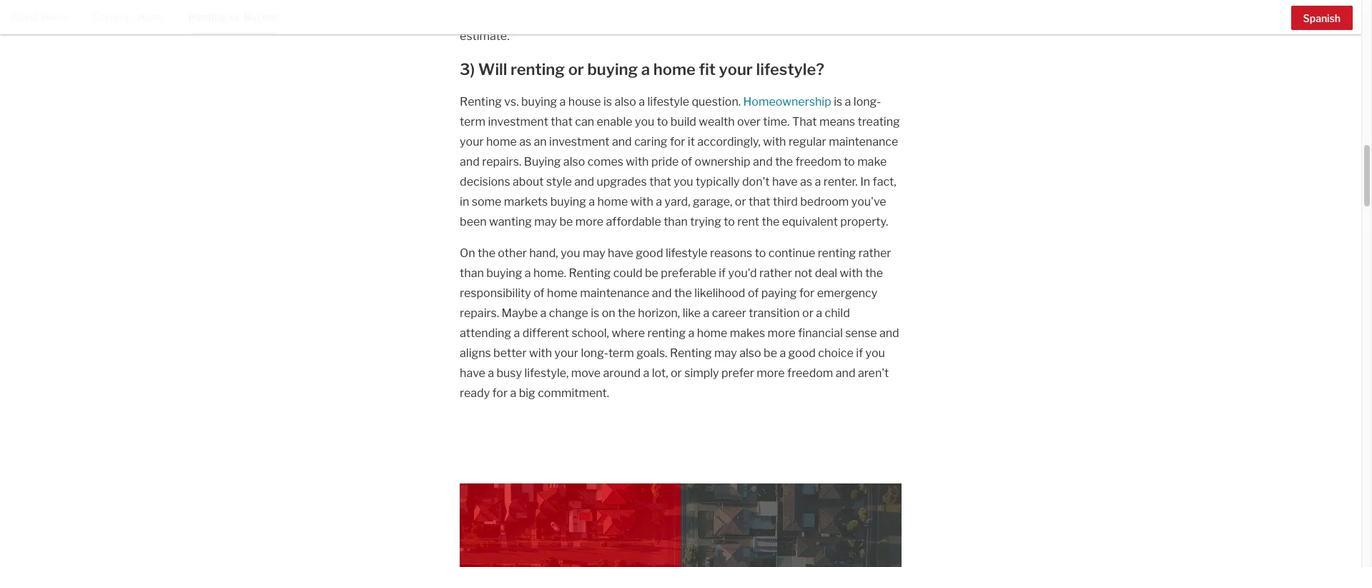 Task type: describe. For each thing, give the bounding box(es) containing it.
financial
[[798, 327, 843, 340]]

lifestyle?
[[756, 60, 825, 79]]

you up yard, on the top of page
[[674, 175, 693, 189]]

is inside on the other hand, you may have good lifestyle reasons to continue renting rather than buying a home. renting could be preferable if you'd rather not deal with the responsibility of home maintenance and the likelihood of paying for emergency repairs. maybe a change is on the horizon, like a career transition or a child attending a different school, where renting a home makes more financial sense and aligns better with your long-term goals. renting may also be a good choice if you have a busy lifestyle, move around a lot, or simply prefer more freedom and aren't ready for a big commitment.
[[591, 307, 600, 320]]

1 horizontal spatial investment
[[549, 135, 610, 149]]

a up renting vs. buying a house is also a lifestyle question. homeownership
[[641, 60, 650, 79]]

than inside is a long- term investment that can enable you to build wealth over time. that means treating your home as an investment and caring for it accordingly, with regular maintenance and repairs. buying also comes with pride of ownership and the freedom to make decisions about style and upgrades that you typically don't have as a renter. in fact, in some markets buying a home with a yard, garage, or that third bedroom you've been wanting may be more affordable than trying to rent the equivalent property.
[[664, 215, 688, 229]]

to left build
[[657, 115, 668, 129]]

simply
[[685, 367, 719, 380]]

home left fit
[[654, 60, 696, 79]]

sense
[[845, 327, 877, 340]]

1 vertical spatial more
[[768, 327, 796, 340]]

will
[[478, 60, 507, 79]]

time.
[[763, 115, 790, 129]]

2 vertical spatial have
[[460, 367, 485, 380]]

like
[[683, 307, 701, 320]]

more inside is a long- term investment that can enable you to build wealth over time. that means treating your home as an investment and caring for it accordingly, with regular maintenance and repairs. buying also comes with pride of ownership and the freedom to make decisions about style and upgrades that you typically don't have as a renter. in fact, in some markets buying a home with a yard, garage, or that third bedroom you've been wanting may be more affordable than trying to rent the equivalent property.
[[576, 215, 604, 229]]

make
[[858, 155, 887, 169]]

preferable
[[661, 267, 716, 280]]

but
[[675, 9, 693, 23]]

a left big
[[510, 387, 517, 401]]

a left house
[[560, 95, 566, 109]]

or up financial
[[803, 307, 814, 320]]

spanish
[[1304, 12, 1341, 24]]

2 vertical spatial more
[[757, 367, 785, 380]]

2 vertical spatial be
[[764, 347, 777, 360]]

career
[[712, 307, 747, 320]]

guide home
[[11, 11, 69, 23]]

home left an
[[486, 135, 517, 149]]

rent
[[738, 215, 760, 229]]

2 horizontal spatial of
[[748, 287, 759, 300]]

with down caring
[[626, 155, 649, 169]]

emergency
[[817, 287, 878, 300]]

a down maybe
[[514, 327, 520, 340]]

also inside is a long- term investment that can enable you to build wealth over time. that means treating your home as an investment and caring for it accordingly, with regular maintenance and repairs. buying also comes with pride of ownership and the freedom to make decisions about style and upgrades that you typically don't have as a renter. in fact, in some markets buying a home with a yard, garage, or that third bedroom you've been wanting may be more affordable than trying to rent the equivalent property.
[[563, 155, 585, 169]]

likelihood
[[695, 287, 746, 300]]

0 horizontal spatial of
[[534, 287, 545, 300]]

third
[[773, 195, 798, 209]]

you'd
[[728, 267, 757, 280]]

home down upgrades
[[598, 195, 628, 209]]

style
[[546, 175, 572, 189]]

enable
[[597, 115, 633, 129]]

can inside is a long- term investment that can enable you to build wealth over time. that means treating your home as an investment and caring for it accordingly, with regular maintenance and repairs. buying also comes with pride of ownership and the freedom to make decisions about style and upgrades that you typically don't have as a renter. in fact, in some markets buying a home with a yard, garage, or that third bedroom you've been wanting may be more affordable than trying to rent the equivalent property.
[[575, 115, 594, 129]]

your inside on the other hand, you may have good lifestyle reasons to continue renting rather than buying a home. renting could be preferable if you'd rather not deal with the responsibility of home maintenance and the likelihood of paying for emergency repairs. maybe a change is on the horizon, like a career transition or a child attending a different school, where renting a home makes more financial sense and aligns better with your long-term goals. renting may also be a good choice if you have a busy lifestyle, move around a lot, or simply prefer more freedom and aren't ready for a big commitment.
[[555, 347, 579, 360]]

that
[[792, 115, 817, 129]]

lifestyle for good
[[666, 247, 708, 260]]

with up emergency
[[840, 267, 863, 280]]

home for guide home
[[41, 11, 69, 23]]

remember
[[695, 9, 752, 23]]

school,
[[572, 327, 609, 340]]

don't
[[742, 175, 770, 189]]

regular
[[789, 135, 827, 149]]

about
[[513, 175, 544, 189]]

freedom inside on the other hand, you may have good lifestyle reasons to continue renting rather than buying a home. renting could be preferable if you'd rather not deal with the responsibility of home maintenance and the likelihood of paying for emergency repairs. maybe a change is on the horizon, like a career transition or a child attending a different school, where renting a home makes more financial sense and aligns better with your long-term goals. renting may also be a good choice if you have a busy lifestyle, move around a lot, or simply prefer more freedom and aren't ready for a big commitment.
[[787, 367, 833, 380]]

and up decisions
[[460, 155, 480, 169]]

over
[[737, 115, 761, 129]]

a left lot,
[[643, 367, 650, 380]]

1 horizontal spatial be
[[645, 267, 659, 280]]

buying up house
[[588, 60, 638, 79]]

transition
[[749, 307, 800, 320]]

0 vertical spatial as
[[519, 135, 531, 149]]

makes
[[730, 327, 765, 340]]

you inside can help you evaluate which is best for your situation, but remember that it's only a rough estimate.
[[869, 0, 889, 3]]

is inside can help you evaluate which is best for your situation, but remember that it's only a rough estimate.
[[542, 9, 551, 23]]

you right hand,
[[561, 247, 580, 260]]

renting vs. buying
[[189, 11, 277, 23]]

may for about
[[534, 215, 557, 229]]

typically
[[696, 175, 740, 189]]

3) will renting or buying a home fit your lifestyle?
[[460, 60, 825, 79]]

a up bedroom
[[815, 175, 821, 189]]

affordable
[[606, 215, 661, 229]]

garage,
[[693, 195, 733, 209]]

markets
[[504, 195, 548, 209]]

renter.
[[824, 175, 858, 189]]

a down comes
[[589, 195, 595, 209]]

big
[[519, 387, 535, 401]]

term inside on the other hand, you may have good lifestyle reasons to continue renting rather than buying a home. renting could be preferable if you'd rather not deal with the responsibility of home maintenance and the likelihood of paying for emergency repairs. maybe a change is on the horizon, like a career transition or a child attending a different school, where renting a home makes more financial sense and aligns better with your long-term goals. renting may also be a good choice if you have a busy lifestyle, move around a lot, or simply prefer more freedom and aren't ready for a big commitment.
[[609, 347, 634, 360]]

lifestyle for a
[[648, 95, 690, 109]]

goals.
[[637, 347, 668, 360]]

you up aren't
[[866, 347, 885, 360]]

for inside can help you evaluate which is best for your situation, but remember that it's only a rough estimate.
[[579, 9, 595, 23]]

in
[[460, 195, 469, 209]]

to inside on the other hand, you may have good lifestyle reasons to continue renting rather than buying a home. renting could be preferable if you'd rather not deal with the responsibility of home maintenance and the likelihood of paying for emergency repairs. maybe a change is on the horizon, like a career transition or a child attending a different school, where renting a home makes more financial sense and aligns better with your long-term goals. renting may also be a good choice if you have a busy lifestyle, move around a lot, or simply prefer more freedom and aren't ready for a big commitment.
[[755, 247, 766, 260]]

decisions
[[460, 175, 510, 189]]

a up means on the top of the page
[[845, 95, 851, 109]]

your right fit
[[719, 60, 753, 79]]

that down house
[[551, 115, 573, 129]]

with down different
[[529, 347, 552, 360]]

homeownership
[[744, 95, 832, 109]]

estimate.
[[460, 29, 510, 43]]

property.
[[841, 215, 889, 229]]

repairs. inside on the other hand, you may have good lifestyle reasons to continue renting rather than buying a home. renting could be preferable if you'd rather not deal with the responsibility of home maintenance and the likelihood of paying for emergency repairs. maybe a change is on the horizon, like a career transition or a child attending a different school, where renting a home makes more financial sense and aligns better with your long-term goals. renting may also be a good choice if you have a busy lifestyle, move around a lot, or simply prefer more freedom and aren't ready for a big commitment.
[[460, 307, 499, 320]]

category home link
[[92, 0, 166, 33]]

long- inside on the other hand, you may have good lifestyle reasons to continue renting rather than buying a home. renting could be preferable if you'd rather not deal with the responsibility of home maintenance and the likelihood of paying for emergency repairs. maybe a change is on the horizon, like a career transition or a child attending a different school, where renting a home makes more financial sense and aligns better with your long-term goals. renting may also be a good choice if you have a busy lifestyle, move around a lot, or simply prefer more freedom and aren't ready for a big commitment.
[[581, 347, 609, 360]]

renting vs. buying link
[[189, 0, 277, 33]]

to left rent
[[724, 215, 735, 229]]

caring
[[634, 135, 668, 149]]

lot,
[[652, 367, 668, 380]]

also inside on the other hand, you may have good lifestyle reasons to continue renting rather than buying a home. renting could be preferable if you'd rather not deal with the responsibility of home maintenance and the likelihood of paying for emergency repairs. maybe a change is on the horizon, like a career transition or a child attending a different school, where renting a home makes more financial sense and aligns better with your long-term goals. renting may also be a good choice if you have a busy lifestyle, move around a lot, or simply prefer more freedom and aren't ready for a big commitment.
[[740, 347, 761, 360]]

some
[[472, 195, 502, 209]]

for down the busy
[[492, 387, 508, 401]]

child
[[825, 307, 850, 320]]

fact,
[[873, 175, 897, 189]]

with down the time.
[[763, 135, 786, 149]]

aren't
[[858, 367, 889, 380]]

spanish button
[[1291, 6, 1353, 30]]

homeownership link
[[744, 95, 832, 109]]

is up enable
[[604, 95, 612, 109]]

category home
[[92, 11, 166, 23]]

buying inside on the other hand, you may have good lifestyle reasons to continue renting rather than buying a home. renting could be preferable if you'd rather not deal with the responsibility of home maintenance and the likelihood of paying for emergency repairs. maybe a change is on the horizon, like a career transition or a child attending a different school, where renting a home makes more financial sense and aligns better with your long-term goals. renting may also be a good choice if you have a busy lifestyle, move around a lot, or simply prefer more freedom and aren't ready for a big commitment.
[[486, 267, 522, 280]]

a up different
[[540, 307, 547, 320]]

home.
[[534, 267, 566, 280]]

build
[[671, 115, 697, 129]]

an
[[534, 135, 547, 149]]

or inside is a long- term investment that can enable you to build wealth over time. that means treating your home as an investment and caring for it accordingly, with regular maintenance and repairs. buying also comes with pride of ownership and the freedom to make decisions about style and upgrades that you typically don't have as a renter. in fact, in some markets buying a home with a yard, garage, or that third bedroom you've been wanting may be more affordable than trying to rent the equivalent property.
[[735, 195, 746, 209]]

a left the busy
[[488, 367, 494, 380]]

you've
[[852, 195, 886, 209]]

choice
[[818, 347, 854, 360]]

1 horizontal spatial have
[[608, 247, 634, 260]]

fit
[[699, 60, 716, 79]]

1 vertical spatial good
[[789, 347, 816, 360]]

equivalent
[[782, 215, 838, 229]]

change
[[549, 307, 588, 320]]

home down career
[[697, 327, 728, 340]]

for down not
[[799, 287, 815, 300]]

deal
[[815, 267, 838, 280]]

aligns
[[460, 347, 491, 360]]

around
[[603, 367, 641, 380]]

lifestyle,
[[525, 367, 569, 380]]

and up don't on the top of the page
[[753, 155, 773, 169]]

home for category home
[[137, 11, 166, 23]]

in
[[860, 175, 871, 189]]

wanting
[[489, 215, 532, 229]]

buying up an
[[521, 95, 557, 109]]

a left child
[[816, 307, 823, 320]]

1 vertical spatial may
[[583, 247, 606, 260]]

is inside is a long- term investment that can enable you to build wealth over time. that means treating your home as an investment and caring for it accordingly, with regular maintenance and repairs. buying also comes with pride of ownership and the freedom to make decisions about style and upgrades that you typically don't have as a renter. in fact, in some markets buying a home with a yard, garage, or that third bedroom you've been wanting may be more affordable than trying to rent the equivalent property.
[[834, 95, 843, 109]]

renting vs. buying a house is also a lifestyle question. homeownership
[[460, 95, 832, 109]]

question.
[[692, 95, 741, 109]]

maintenance inside on the other hand, you may have good lifestyle reasons to continue renting rather than buying a home. renting could be preferable if you'd rather not deal with the responsibility of home maintenance and the likelihood of paying for emergency repairs. maybe a change is on the horizon, like a career transition or a child attending a different school, where renting a home makes more financial sense and aligns better with your long-term goals. renting may also be a good choice if you have a busy lifestyle, move around a lot, or simply prefer more freedom and aren't ready for a big commitment.
[[580, 287, 650, 300]]

1 vertical spatial rather
[[760, 267, 792, 280]]

help
[[844, 0, 867, 3]]

responsibility
[[460, 287, 531, 300]]



Task type: vqa. For each thing, say whether or not it's contained in the screenshot.
agents related to Premier
no



Task type: locate. For each thing, give the bounding box(es) containing it.
if up the likelihood
[[719, 267, 726, 280]]

2 home from the left
[[137, 11, 166, 23]]

a right like
[[703, 307, 710, 320]]

0 vertical spatial lifestyle
[[648, 95, 690, 109]]

your up decisions
[[460, 135, 484, 149]]

0 vertical spatial if
[[719, 267, 726, 280]]

commitment.
[[538, 387, 609, 401]]

repairs. up decisions
[[482, 155, 522, 169]]

best
[[553, 9, 577, 23]]

may up prefer
[[715, 347, 737, 360]]

a
[[821, 9, 827, 23], [641, 60, 650, 79], [560, 95, 566, 109], [639, 95, 645, 109], [845, 95, 851, 109], [815, 175, 821, 189], [589, 195, 595, 209], [656, 195, 662, 209], [525, 267, 531, 280], [540, 307, 547, 320], [703, 307, 710, 320], [816, 307, 823, 320], [514, 327, 520, 340], [688, 327, 695, 340], [780, 347, 786, 360], [488, 367, 494, 380], [643, 367, 650, 380], [510, 387, 517, 401]]

may inside is a long- term investment that can enable you to build wealth over time. that means treating your home as an investment and caring for it accordingly, with regular maintenance and repairs. buying also comes with pride of ownership and the freedom to make decisions about style and upgrades that you typically don't have as a renter. in fact, in some markets buying a home with a yard, garage, or that third bedroom you've been wanting may be more affordable than trying to rent the equivalent property.
[[534, 215, 557, 229]]

1 horizontal spatial term
[[609, 347, 634, 360]]

of down it
[[681, 155, 692, 169]]

guide home link
[[11, 0, 69, 33]]

may for on
[[715, 347, 737, 360]]

for left it
[[670, 135, 685, 149]]

0 horizontal spatial be
[[560, 215, 573, 229]]

freedom
[[796, 155, 842, 169], [787, 367, 833, 380]]

attending
[[460, 327, 511, 340]]

more down transition
[[768, 327, 796, 340]]

or up house
[[568, 60, 584, 79]]

upgrades
[[597, 175, 647, 189]]

different
[[523, 327, 569, 340]]

1 horizontal spatial home
[[137, 11, 166, 23]]

1 horizontal spatial vs.
[[504, 95, 519, 109]]

0 vertical spatial freedom
[[796, 155, 842, 169]]

have inside is a long- term investment that can enable you to build wealth over time. that means treating your home as an investment and caring for it accordingly, with regular maintenance and repairs. buying also comes with pride of ownership and the freedom to make decisions about style and upgrades that you typically don't have as a renter. in fact, in some markets buying a home with a yard, garage, or that third bedroom you've been wanting may be more affordable than trying to rent the equivalent property.
[[772, 175, 798, 189]]

a left home.
[[525, 267, 531, 280]]

2 vertical spatial may
[[715, 347, 737, 360]]

also up style
[[563, 155, 585, 169]]

or
[[568, 60, 584, 79], [735, 195, 746, 209], [803, 307, 814, 320], [671, 367, 682, 380]]

can down house
[[575, 115, 594, 129]]

1 horizontal spatial long-
[[854, 95, 881, 109]]

1 horizontal spatial can
[[822, 0, 841, 3]]

0 horizontal spatial home
[[41, 11, 69, 23]]

freedom inside is a long- term investment that can enable you to build wealth over time. that means treating your home as an investment and caring for it accordingly, with regular maintenance and repairs. buying also comes with pride of ownership and the freedom to make decisions about style and upgrades that you typically don't have as a renter. in fact, in some markets buying a home with a yard, garage, or that third bedroom you've been wanting may be more affordable than trying to rent the equivalent property.
[[796, 155, 842, 169]]

on
[[602, 307, 616, 320]]

is a long- term investment that can enable you to build wealth over time. that means treating your home as an investment and caring for it accordingly, with regular maintenance and repairs. buying also comes with pride of ownership and the freedom to make decisions about style and upgrades that you typically don't have as a renter. in fact, in some markets buying a home with a yard, garage, or that third bedroom you've been wanting may be more affordable than trying to rent the equivalent property.
[[460, 95, 900, 229]]

0 horizontal spatial than
[[460, 267, 484, 280]]

can help you evaluate which is best for your situation, but remember that it's only a rough estimate.
[[460, 0, 889, 43]]

you right help at the right top of page
[[869, 0, 889, 3]]

0 horizontal spatial vs.
[[229, 11, 242, 23]]

0 horizontal spatial may
[[534, 215, 557, 229]]

a inside can help you evaluate which is best for your situation, but remember that it's only a rough estimate.
[[821, 9, 827, 23]]

renting down horizon,
[[648, 327, 686, 340]]

and down enable
[[612, 135, 632, 149]]

2 vertical spatial also
[[740, 347, 761, 360]]

treating
[[858, 115, 900, 129]]

1 horizontal spatial if
[[856, 347, 863, 360]]

1 vertical spatial as
[[800, 175, 813, 189]]

can
[[822, 0, 841, 3], [575, 115, 594, 129]]

0 vertical spatial have
[[772, 175, 798, 189]]

0 horizontal spatial investment
[[488, 115, 548, 129]]

ownership
[[695, 155, 751, 169]]

repairs. inside is a long- term investment that can enable you to build wealth over time. that means treating your home as an investment and caring for it accordingly, with regular maintenance and repairs. buying also comes with pride of ownership and the freedom to make decisions about style and upgrades that you typically don't have as a renter. in fact, in some markets buying a home with a yard, garage, or that third bedroom you've been wanting may be more affordable than trying to rent the equivalent property.
[[482, 155, 522, 169]]

your up move
[[555, 347, 579, 360]]

0 horizontal spatial maintenance
[[580, 287, 650, 300]]

be down style
[[560, 215, 573, 229]]

than inside on the other hand, you may have good lifestyle reasons to continue renting rather than buying a home. renting could be preferable if you'd rather not deal with the responsibility of home maintenance and the likelihood of paying for emergency repairs. maybe a change is on the horizon, like a career transition or a child attending a different school, where renting a home makes more financial sense and aligns better with your long-term goals. renting may also be a good choice if you have a busy lifestyle, move around a lot, or simply prefer more freedom and aren't ready for a big commitment.
[[460, 267, 484, 280]]

have up the ready
[[460, 367, 485, 380]]

renting inside "link"
[[189, 11, 226, 23]]

0 vertical spatial rather
[[859, 247, 892, 260]]

better
[[494, 347, 527, 360]]

maintenance up on
[[580, 287, 650, 300]]

not
[[795, 267, 813, 280]]

your inside can help you evaluate which is best for your situation, but remember that it's only a rough estimate.
[[597, 9, 621, 23]]

and up horizon,
[[652, 287, 672, 300]]

0 vertical spatial long-
[[854, 95, 881, 109]]

is left on
[[591, 307, 600, 320]]

0 vertical spatial good
[[636, 247, 663, 260]]

means
[[820, 115, 855, 129]]

buying inside is a long- term investment that can enable you to build wealth over time. that means treating your home as an investment and caring for it accordingly, with regular maintenance and repairs. buying also comes with pride of ownership and the freedom to make decisions about style and upgrades that you typically don't have as a renter. in fact, in some markets buying a home with a yard, garage, or that third bedroom you've been wanting may be more affordable than trying to rent the equivalent property.
[[524, 155, 561, 169]]

1 vertical spatial can
[[575, 115, 594, 129]]

1 horizontal spatial may
[[583, 247, 606, 260]]

2 vertical spatial renting
[[648, 327, 686, 340]]

home
[[654, 60, 696, 79], [486, 135, 517, 149], [598, 195, 628, 209], [547, 287, 578, 300], [697, 327, 728, 340]]

buying
[[244, 11, 277, 23], [524, 155, 561, 169]]

a down 3) will renting or buying a home fit your lifestyle?
[[639, 95, 645, 109]]

more right prefer
[[757, 367, 785, 380]]

term inside is a long- term investment that can enable you to build wealth over time. that means treating your home as an investment and caring for it accordingly, with regular maintenance and repairs. buying also comes with pride of ownership and the freedom to make decisions about style and upgrades that you typically don't have as a renter. in fact, in some markets buying a home with a yard, garage, or that third bedroom you've been wanting may be more affordable than trying to rent the equivalent property.
[[460, 115, 486, 129]]

0 vertical spatial can
[[822, 0, 841, 3]]

home up 'change'
[[547, 287, 578, 300]]

may down markets
[[534, 215, 557, 229]]

other
[[498, 247, 527, 260]]

that down don't on the top of the page
[[749, 195, 771, 209]]

that
[[754, 9, 776, 23], [551, 115, 573, 129], [650, 175, 671, 189], [749, 195, 771, 209]]

may right hand,
[[583, 247, 606, 260]]

evaluate
[[460, 9, 506, 23]]

1 vertical spatial freedom
[[787, 367, 833, 380]]

investment
[[488, 115, 548, 129], [549, 135, 610, 149]]

0 vertical spatial be
[[560, 215, 573, 229]]

of
[[681, 155, 692, 169], [534, 287, 545, 300], [748, 287, 759, 300]]

0 vertical spatial maintenance
[[829, 135, 899, 149]]

lifestyle inside on the other hand, you may have good lifestyle reasons to continue renting rather than buying a home. renting could be preferable if you'd rather not deal with the responsibility of home maintenance and the likelihood of paying for emergency repairs. maybe a change is on the horizon, like a career transition or a child attending a different school, where renting a home makes more financial sense and aligns better with your long-term goals. renting may also be a good choice if you have a busy lifestyle, move around a lot, or simply prefer more freedom and aren't ready for a big commitment.
[[666, 247, 708, 260]]

maintenance up make
[[829, 135, 899, 149]]

2 horizontal spatial be
[[764, 347, 777, 360]]

of down you'd
[[748, 287, 759, 300]]

investment up comes
[[549, 135, 610, 149]]

term up 'around'
[[609, 347, 634, 360]]

to up you'd
[[755, 247, 766, 260]]

1 vertical spatial repairs.
[[460, 307, 499, 320]]

maintenance inside is a long- term investment that can enable you to build wealth over time. that means treating your home as an investment and caring for it accordingly, with regular maintenance and repairs. buying also comes with pride of ownership and the freedom to make decisions about style and upgrades that you typically don't have as a renter. in fact, in some markets buying a home with a yard, garage, or that third bedroom you've been wanting may be more affordable than trying to rent the equivalent property.
[[829, 135, 899, 149]]

1 vertical spatial have
[[608, 247, 634, 260]]

1 horizontal spatial also
[[615, 95, 636, 109]]

wealth
[[699, 115, 735, 129]]

is left best
[[542, 9, 551, 23]]

1 vertical spatial maintenance
[[580, 287, 650, 300]]

prefer
[[722, 367, 754, 380]]

1 vertical spatial vs.
[[504, 95, 519, 109]]

have
[[772, 175, 798, 189], [608, 247, 634, 260], [460, 367, 485, 380]]

1 home from the left
[[41, 11, 69, 23]]

for inside is a long- term investment that can enable you to build wealth over time. that means treating your home as an investment and caring for it accordingly, with regular maintenance and repairs. buying also comes with pride of ownership and the freedom to make decisions about style and upgrades that you typically don't have as a renter. in fact, in some markets buying a home with a yard, garage, or that third bedroom you've been wanting may be more affordable than trying to rent the equivalent property.
[[670, 135, 685, 149]]

rough
[[830, 9, 861, 23]]

0 vertical spatial also
[[615, 95, 636, 109]]

for
[[579, 9, 595, 23], [670, 135, 685, 149], [799, 287, 815, 300], [492, 387, 508, 401]]

0 vertical spatial repairs.
[[482, 155, 522, 169]]

be down makes
[[764, 347, 777, 360]]

have up third
[[772, 175, 798, 189]]

comes
[[588, 155, 624, 169]]

ready
[[460, 387, 490, 401]]

good down financial
[[789, 347, 816, 360]]

for right best
[[579, 9, 595, 23]]

vs. for buying
[[229, 11, 242, 23]]

is up means on the top of the page
[[834, 95, 843, 109]]

category
[[92, 11, 135, 23]]

to
[[657, 115, 668, 129], [844, 155, 855, 169], [724, 215, 735, 229], [755, 247, 766, 260]]

to up renter.
[[844, 155, 855, 169]]

be inside is a long- term investment that can enable you to build wealth over time. that means treating your home as an investment and caring for it accordingly, with regular maintenance and repairs. buying also comes with pride of ownership and the freedom to make decisions about style and upgrades that you typically don't have as a renter. in fact, in some markets buying a home with a yard, garage, or that third bedroom you've been wanting may be more affordable than trying to rent the equivalent property.
[[560, 215, 573, 229]]

move
[[571, 367, 601, 380]]

1 horizontal spatial buying
[[524, 155, 561, 169]]

which
[[508, 9, 540, 23]]

buying inside "link"
[[244, 11, 277, 23]]

a down transition
[[780, 347, 786, 360]]

1 vertical spatial be
[[645, 267, 659, 280]]

could
[[613, 267, 643, 280]]

0 horizontal spatial if
[[719, 267, 726, 280]]

1 horizontal spatial of
[[681, 155, 692, 169]]

repairs. up attending
[[460, 307, 499, 320]]

3)
[[460, 60, 475, 79]]

home right guide
[[41, 11, 69, 23]]

and right sense
[[880, 327, 899, 340]]

2 horizontal spatial have
[[772, 175, 798, 189]]

as left an
[[519, 135, 531, 149]]

0 horizontal spatial buying
[[244, 11, 277, 23]]

and right style
[[575, 175, 594, 189]]

0 vertical spatial investment
[[488, 115, 548, 129]]

0 horizontal spatial renting
[[511, 60, 565, 79]]

home right category
[[137, 11, 166, 23]]

bedroom
[[800, 195, 849, 209]]

that down pride on the left top of the page
[[650, 175, 671, 189]]

0 vertical spatial than
[[664, 215, 688, 229]]

1 horizontal spatial rather
[[859, 247, 892, 260]]

2 horizontal spatial renting
[[818, 247, 856, 260]]

with
[[763, 135, 786, 149], [626, 155, 649, 169], [631, 195, 654, 209], [840, 267, 863, 280], [529, 347, 552, 360]]

1 vertical spatial buying
[[524, 155, 561, 169]]

renting up deal
[[818, 247, 856, 260]]

situation,
[[624, 9, 673, 23]]

your left 'situation,'
[[597, 9, 621, 23]]

1 vertical spatial term
[[609, 347, 634, 360]]

buying down other on the top
[[486, 267, 522, 280]]

or right lot,
[[671, 367, 682, 380]]

0 horizontal spatial rather
[[760, 267, 792, 280]]

freedom down regular
[[796, 155, 842, 169]]

0 vertical spatial buying
[[244, 11, 277, 23]]

your inside is a long- term investment that can enable you to build wealth over time. that means treating your home as an investment and caring for it accordingly, with regular maintenance and repairs. buying also comes with pride of ownership and the freedom to make decisions about style and upgrades that you typically don't have as a renter. in fact, in some markets buying a home with a yard, garage, or that third bedroom you've been wanting may be more affordable than trying to rent the equivalent property.
[[460, 135, 484, 149]]

only
[[796, 9, 818, 23]]

paying
[[762, 287, 797, 300]]

with up affordable
[[631, 195, 654, 209]]

0 vertical spatial renting
[[511, 60, 565, 79]]

can up rough
[[822, 0, 841, 3]]

buying inside is a long- term investment that can enable you to build wealth over time. that means treating your home as an investment and caring for it accordingly, with regular maintenance and repairs. buying also comes with pride of ownership and the freedom to make decisions about style and upgrades that you typically don't have as a renter. in fact, in some markets buying a home with a yard, garage, or that third bedroom you've been wanting may be more affordable than trying to rent the equivalent property.
[[550, 195, 586, 209]]

1 horizontal spatial good
[[789, 347, 816, 360]]

a down like
[[688, 327, 695, 340]]

0 vertical spatial may
[[534, 215, 557, 229]]

rather down property.
[[859, 247, 892, 260]]

than down on
[[460, 267, 484, 280]]

long- up treating
[[854, 95, 881, 109]]

maintenance
[[829, 135, 899, 149], [580, 287, 650, 300]]

freedom down choice
[[787, 367, 833, 380]]

be right could
[[645, 267, 659, 280]]

where
[[612, 327, 645, 340]]

and down choice
[[836, 367, 856, 380]]

1 vertical spatial long-
[[581, 347, 609, 360]]

0 horizontal spatial also
[[563, 155, 585, 169]]

vs.
[[229, 11, 242, 23], [504, 95, 519, 109]]

that left it's
[[754, 9, 776, 23]]

you down renting vs. buying a house is also a lifestyle question. homeownership
[[635, 115, 655, 129]]

you
[[869, 0, 889, 3], [635, 115, 655, 129], [674, 175, 693, 189], [561, 247, 580, 260], [866, 347, 885, 360]]

1 horizontal spatial renting
[[648, 327, 686, 340]]

0 vertical spatial term
[[460, 115, 486, 129]]

can inside can help you evaluate which is best for your situation, but remember that it's only a rough estimate.
[[822, 0, 841, 3]]

as
[[519, 135, 531, 149], [800, 175, 813, 189]]

long- down school,
[[581, 347, 609, 360]]

that inside can help you evaluate which is best for your situation, but remember that it's only a rough estimate.
[[754, 9, 776, 23]]

long-
[[854, 95, 881, 109], [581, 347, 609, 360]]

be
[[560, 215, 573, 229], [645, 267, 659, 280], [764, 347, 777, 360]]

repairs.
[[482, 155, 522, 169], [460, 307, 499, 320]]

than
[[664, 215, 688, 229], [460, 267, 484, 280]]

1 vertical spatial also
[[563, 155, 585, 169]]

of down home.
[[534, 287, 545, 300]]

0 horizontal spatial have
[[460, 367, 485, 380]]

1 vertical spatial renting
[[818, 247, 856, 260]]

guide
[[11, 11, 39, 23]]

pride
[[651, 155, 679, 169]]

accordingly,
[[698, 135, 761, 149]]

0 vertical spatial more
[[576, 215, 604, 229]]

it's
[[778, 9, 794, 23]]

1 vertical spatial lifestyle
[[666, 247, 708, 260]]

also up enable
[[615, 95, 636, 109]]

0 horizontal spatial can
[[575, 115, 594, 129]]

is
[[542, 9, 551, 23], [604, 95, 612, 109], [834, 95, 843, 109], [591, 307, 600, 320]]

0 horizontal spatial as
[[519, 135, 531, 149]]

0 horizontal spatial term
[[460, 115, 486, 129]]

1 horizontal spatial as
[[800, 175, 813, 189]]

on the other hand, you may have good lifestyle reasons to continue renting rather than buying a home. renting could be preferable if you'd rather not deal with the responsibility of home maintenance and the likelihood of paying for emergency repairs. maybe a change is on the horizon, like a career transition or a child attending a different school, where renting a home makes more financial sense and aligns better with your long-term goals. renting may also be a good choice if you have a busy lifestyle, move around a lot, or simply prefer more freedom and aren't ready for a big commitment.
[[460, 247, 899, 401]]

hand,
[[529, 247, 558, 260]]

0 vertical spatial vs.
[[229, 11, 242, 23]]

buying down style
[[550, 195, 586, 209]]

long- inside is a long- term investment that can enable you to build wealth over time. that means treating your home as an investment and caring for it accordingly, with regular maintenance and repairs. buying also comes with pride of ownership and the freedom to make decisions about style and upgrades that you typically don't have as a renter. in fact, in some markets buying a home with a yard, garage, or that third bedroom you've been wanting may be more affordable than trying to rent the equivalent property.
[[854, 95, 881, 109]]

vs. for buying
[[504, 95, 519, 109]]

horizon,
[[638, 307, 680, 320]]

good up could
[[636, 247, 663, 260]]

a right only
[[821, 9, 827, 23]]

a left yard, on the top of page
[[656, 195, 662, 209]]

lifestyle up preferable
[[666, 247, 708, 260]]

2 horizontal spatial also
[[740, 347, 761, 360]]

1 horizontal spatial maintenance
[[829, 135, 899, 149]]

2 horizontal spatial may
[[715, 347, 737, 360]]

0 horizontal spatial good
[[636, 247, 663, 260]]

maybe
[[502, 307, 538, 320]]

have up could
[[608, 247, 634, 260]]

0 horizontal spatial long-
[[581, 347, 609, 360]]

1 vertical spatial than
[[460, 267, 484, 280]]

1 horizontal spatial than
[[664, 215, 688, 229]]

house
[[568, 95, 601, 109]]

or up rent
[[735, 195, 746, 209]]

1 vertical spatial investment
[[549, 135, 610, 149]]

of inside is a long- term investment that can enable you to build wealth over time. that means treating your home as an investment and caring for it accordingly, with regular maintenance and repairs. buying also comes with pride of ownership and the freedom to make decisions about style and upgrades that you typically don't have as a renter. in fact, in some markets buying a home with a yard, garage, or that third bedroom you've been wanting may be more affordable than trying to rent the equivalent property.
[[681, 155, 692, 169]]

vs. inside "link"
[[229, 11, 242, 23]]

than down yard, on the top of page
[[664, 215, 688, 229]]

renting
[[189, 11, 226, 23], [460, 95, 502, 109], [569, 267, 611, 280], [670, 347, 712, 360]]

busy
[[497, 367, 522, 380]]

1 vertical spatial if
[[856, 347, 863, 360]]



